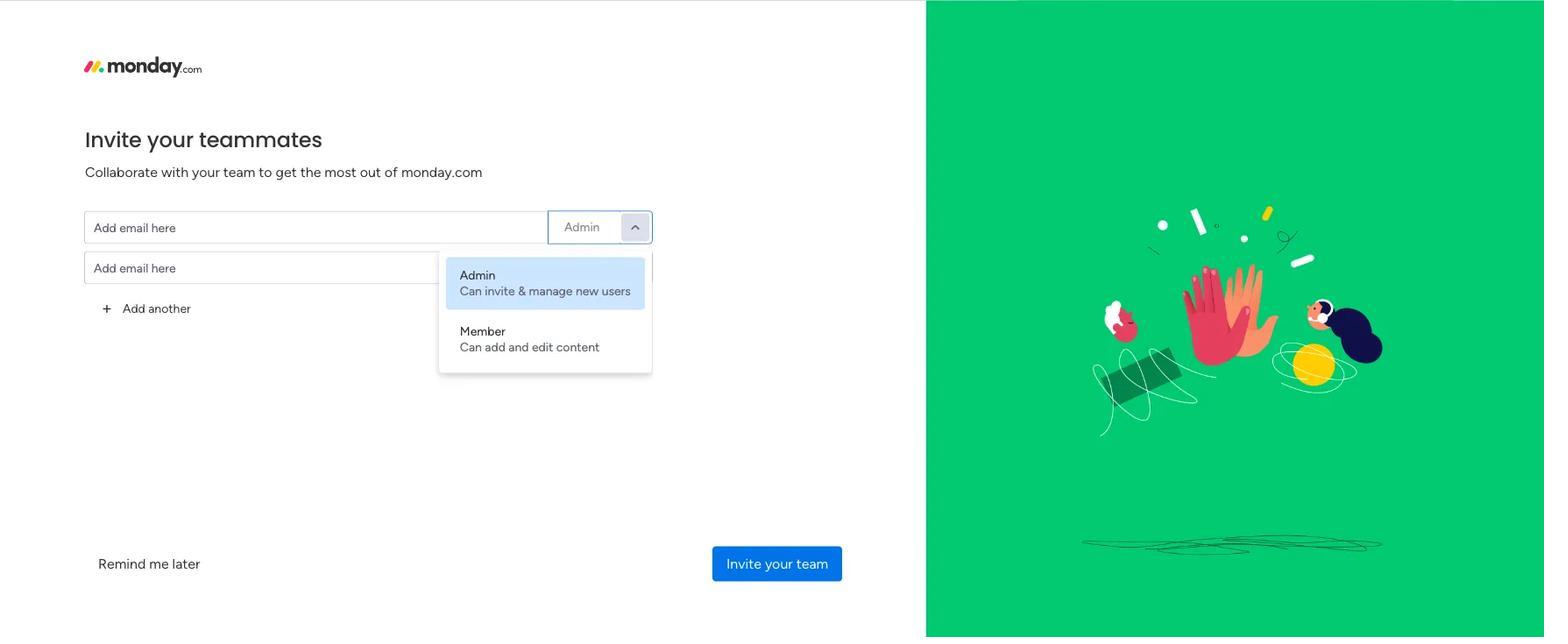 Task type: describe. For each thing, give the bounding box(es) containing it.
circle o image for complete
[[1264, 254, 1276, 267]]

of
[[385, 164, 398, 180]]

get
[[276, 164, 297, 180]]

circle o image
[[1264, 232, 1276, 245]]

your for invite your team
[[765, 555, 793, 572]]

to inside invite your teammates dialog
[[259, 164, 272, 180]]

this
[[43, 235, 65, 250]]

me
[[149, 555, 169, 572]]

recently
[[313, 144, 378, 163]]

team
[[1318, 230, 1349, 246]]

members
[[1353, 230, 1408, 246]]

empty.
[[142, 235, 180, 250]]

content.
[[89, 274, 135, 289]]

invite team members (0/1)
[[1282, 230, 1439, 246]]

invite members image
[[1314, 12, 1332, 30]]

circle o image for install
[[1264, 276, 1276, 290]]

request
[[70, 319, 116, 334]]

collaborate
[[85, 164, 158, 180]]

with inside invite your teammates dialog
[[161, 164, 189, 180]]

browse workspaces
[[20, 139, 129, 154]]

complete profile link
[[1264, 251, 1501, 270]]

this
[[57, 255, 77, 270]]

is
[[131, 235, 139, 250]]

Search in workspace field
[[37, 174, 146, 194]]

workspaces
[[64, 139, 129, 154]]

0 vertical spatial workspace
[[68, 235, 128, 250]]

member can add and edit content
[[460, 324, 600, 355]]

can for can add and edit content
[[460, 340, 482, 355]]

help image
[[1434, 12, 1452, 30]]

create
[[157, 255, 192, 270]]

inbox image
[[1276, 12, 1293, 30]]

visited
[[381, 144, 430, 163]]

member
[[460, 324, 506, 339]]

this workspace is empty. join this workspace to create content.
[[31, 235, 192, 289]]

app
[[1388, 275, 1412, 290]]

our
[[1319, 275, 1341, 290]]

apps image
[[1353, 12, 1370, 30]]

users
[[602, 284, 631, 299]]

add
[[123, 301, 145, 316]]

collaborate with your team to get the most out of monday.com
[[85, 164, 483, 180]]

invite for invite your team
[[727, 555, 762, 572]]

close recently visited image
[[288, 143, 309, 164]]

(0/1)
[[1411, 230, 1439, 246]]

templates
[[1328, 536, 1391, 553]]

admin inside admin can invite & manage new users
[[460, 268, 496, 283]]

can for can invite & manage new users
[[460, 284, 482, 299]]

with inside boost your workflow in minutes with ready-made templates
[[1449, 515, 1477, 532]]

1 circle o image from the top
[[1264, 209, 1276, 223]]

invite your teammates dialog
[[0, 0, 1545, 637]]

another
[[148, 301, 191, 316]]

invite for invite team members (0/1)
[[1282, 230, 1315, 246]]

invite for invite your teammates
[[85, 125, 142, 154]]

minutes
[[1396, 515, 1446, 532]]

mobile
[[1345, 275, 1384, 290]]

remind me later button
[[84, 546, 214, 581]]

recently visited
[[313, 144, 430, 163]]

request to join button
[[63, 313, 160, 341]]



Task type: locate. For each thing, give the bounding box(es) containing it.
invite
[[485, 284, 515, 299]]

to inside button
[[119, 319, 130, 334]]

admin can invite & manage new users
[[460, 268, 631, 299]]

add
[[485, 340, 506, 355]]

0 vertical spatial with
[[161, 164, 189, 180]]

add another button
[[84, 292, 205, 327]]

invite inside invite team members (0/1) link
[[1282, 230, 1315, 246]]

0 horizontal spatial invite
[[85, 125, 142, 154]]

invite your team image
[[1018, 0, 1453, 637]]

request to join
[[70, 319, 153, 334]]

boost your workflow in minutes with ready-made templates
[[1248, 515, 1477, 553]]

3 circle o image from the top
[[1264, 276, 1276, 290]]

can inside member can add and edit content
[[460, 340, 482, 355]]

out
[[360, 164, 381, 180]]

project management
[[336, 321, 471, 338]]

2 horizontal spatial to
[[259, 164, 272, 180]]

add another
[[123, 301, 191, 316]]

0 vertical spatial can
[[460, 284, 482, 299]]

complete
[[1282, 252, 1340, 268]]

main
[[448, 350, 474, 365]]

0 vertical spatial to
[[259, 164, 272, 180]]

and
[[509, 340, 529, 355]]

management
[[362, 350, 434, 365]]

your inside button
[[765, 555, 793, 572]]

circle o image
[[1264, 209, 1276, 223], [1264, 254, 1276, 267], [1264, 276, 1276, 290]]

with right minutes
[[1449, 515, 1477, 532]]

0 vertical spatial team
[[223, 164, 255, 180]]

management
[[386, 321, 471, 338]]

join
[[133, 319, 153, 334]]

team inside button
[[797, 555, 829, 572]]

0 vertical spatial invite
[[85, 125, 142, 154]]

1 vertical spatial workspace
[[80, 255, 140, 270]]

later
[[172, 555, 200, 572]]

2 vertical spatial circle o image
[[1264, 276, 1276, 290]]

1 vertical spatial add email here email field
[[84, 251, 548, 285]]

the
[[300, 164, 321, 180]]

remind
[[98, 555, 146, 572]]

1 add email here email field from the top
[[84, 211, 548, 244]]

>
[[437, 350, 445, 365]]

manage
[[529, 284, 573, 299]]

templates image image
[[1254, 379, 1485, 500]]

can down member
[[460, 340, 482, 355]]

workspace down member
[[477, 350, 537, 365]]

0 horizontal spatial to
[[119, 319, 130, 334]]

work management > main workspace
[[332, 350, 537, 365]]

2 vertical spatial invite
[[727, 555, 762, 572]]

install our mobile app
[[1282, 275, 1412, 290]]

your for invite your teammates
[[147, 125, 194, 154]]

1 can from the top
[[460, 284, 482, 299]]

join
[[31, 255, 54, 270]]

search everything image
[[1396, 12, 1413, 30]]

admin
[[565, 220, 600, 235], [565, 260, 600, 275], [460, 268, 496, 283]]

with down invite your teammates
[[161, 164, 189, 180]]

circle o image inside complete profile link
[[1264, 254, 1276, 267]]

workspace up this
[[68, 235, 128, 250]]

invite your teammates
[[85, 125, 323, 154]]

1 vertical spatial team
[[797, 555, 829, 572]]

invite inside invite your team button
[[727, 555, 762, 572]]

1 horizontal spatial team
[[797, 555, 829, 572]]

to down empty.
[[143, 255, 154, 270]]

workspace
[[68, 235, 128, 250], [80, 255, 140, 270], [477, 350, 537, 365]]

invite
[[85, 125, 142, 154], [1282, 230, 1315, 246], [727, 555, 762, 572]]

team
[[223, 164, 255, 180], [797, 555, 829, 572]]

0 vertical spatial add email here email field
[[84, 211, 548, 244]]

tara schultz image
[[1496, 7, 1524, 35]]

circle o image down circle o image on the right top
[[1264, 254, 1276, 267]]

ready-
[[1248, 536, 1289, 553]]

workspace up content.
[[80, 255, 140, 270]]

add email here email field up project at the bottom left
[[84, 251, 548, 285]]

circle o image left install
[[1264, 276, 1276, 290]]

1 vertical spatial with
[[1449, 515, 1477, 532]]

new
[[576, 284, 599, 299]]

1 horizontal spatial to
[[143, 255, 154, 270]]

0 horizontal spatial with
[[161, 164, 189, 180]]

1 vertical spatial invite
[[1282, 230, 1315, 246]]

with
[[161, 164, 189, 180], [1449, 515, 1477, 532]]

can inside admin can invite & manage new users
[[460, 284, 482, 299]]

circle o image inside install our mobile app link
[[1264, 276, 1276, 290]]

made
[[1289, 536, 1324, 553]]

install
[[1282, 275, 1316, 290]]

to left the get
[[259, 164, 272, 180]]

&
[[518, 284, 526, 299]]

most
[[325, 164, 357, 180]]

complete profile
[[1282, 252, 1381, 268]]

boost
[[1248, 515, 1285, 532]]

profile
[[1343, 252, 1381, 268]]

logo image
[[84, 56, 202, 77]]

0 horizontal spatial team
[[223, 164, 255, 180]]

work
[[332, 350, 359, 365]]

2 vertical spatial workspace
[[477, 350, 537, 365]]

1 vertical spatial to
[[143, 255, 154, 270]]

to
[[259, 164, 272, 180], [143, 255, 154, 270], [119, 319, 130, 334]]

monday.com
[[402, 164, 483, 180]]

1 vertical spatial circle o image
[[1264, 254, 1276, 267]]

add email here email field down the
[[84, 211, 548, 244]]

your inside boost your workflow in minutes with ready-made templates
[[1289, 515, 1317, 532]]

2 horizontal spatial invite
[[1282, 230, 1315, 246]]

can
[[460, 284, 482, 299], [460, 340, 482, 355]]

2 vertical spatial to
[[119, 319, 130, 334]]

remind me later
[[98, 555, 200, 572]]

in
[[1381, 515, 1392, 532]]

notifications image
[[1237, 12, 1255, 30]]

your
[[147, 125, 194, 154], [192, 164, 220, 180], [1289, 515, 1317, 532], [765, 555, 793, 572]]

browse
[[20, 139, 61, 154]]

invite team members (0/1) link
[[1264, 228, 1501, 248]]

invite your team
[[727, 555, 829, 572]]

content
[[557, 340, 600, 355]]

edit
[[532, 340, 554, 355]]

project
[[336, 321, 383, 338]]

workflow
[[1320, 515, 1378, 532]]

circle o image up circle o image on the right top
[[1264, 209, 1276, 223]]

to inside "this workspace is empty. join this workspace to create content."
[[143, 255, 154, 270]]

teammates
[[199, 125, 323, 154]]

2 add email here email field from the top
[[84, 251, 548, 285]]

2 can from the top
[[460, 340, 482, 355]]

invite your team button
[[713, 546, 843, 581]]

can left invite
[[460, 284, 482, 299]]

your for boost your workflow in minutes with ready-made templates
[[1289, 515, 1317, 532]]

1 vertical spatial can
[[460, 340, 482, 355]]

0 vertical spatial circle o image
[[1264, 209, 1276, 223]]

1 horizontal spatial with
[[1449, 515, 1477, 532]]

Add email here email field
[[84, 211, 548, 244], [84, 251, 548, 285]]

browse workspaces button
[[12, 133, 174, 161]]

2 circle o image from the top
[[1264, 254, 1276, 267]]

to left join
[[119, 319, 130, 334]]

1 horizontal spatial invite
[[727, 555, 762, 572]]

install our mobile app link
[[1264, 273, 1501, 293]]



Task type: vqa. For each thing, say whether or not it's contained in the screenshot.
Decide
no



